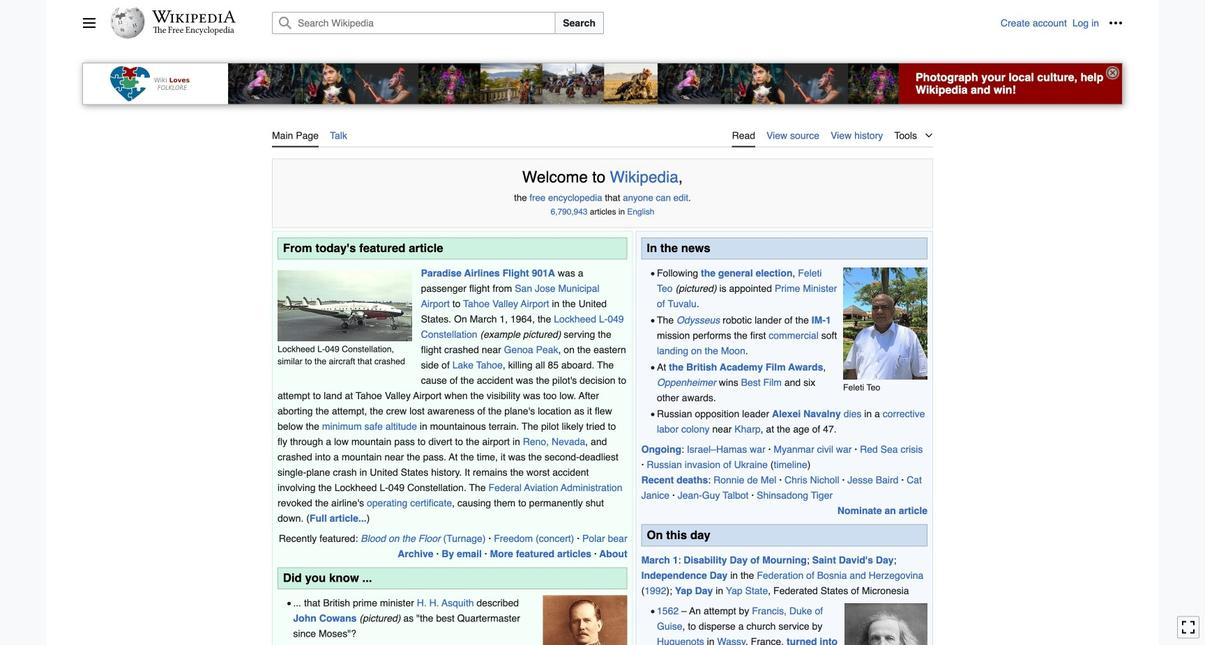 Task type: describe. For each thing, give the bounding box(es) containing it.
fullscreen image
[[1181, 621, 1195, 635]]

wikipedia image
[[152, 10, 236, 23]]

john cowans image
[[543, 596, 627, 646]]

Search Wikipedia search field
[[272, 12, 555, 34]]



Task type: locate. For each thing, give the bounding box(es) containing it.
dmitri mendeleev image
[[845, 604, 927, 646]]

lockheed l-049 constellation, similar to the aircraft that crashed image
[[278, 271, 412, 342]]

log in and more options image
[[1109, 16, 1123, 30]]

menu image
[[82, 16, 96, 30]]

the free encyclopedia image
[[153, 26, 235, 36]]

None search field
[[255, 12, 1001, 34]]

personal tools navigation
[[1001, 12, 1127, 34]]

main content
[[82, 122, 1123, 646]]

hide image
[[1106, 66, 1119, 80]]

feleti teo in 2016 image
[[843, 268, 927, 380]]



Task type: vqa. For each thing, say whether or not it's contained in the screenshot.
fullScreen image at right bottom
yes



